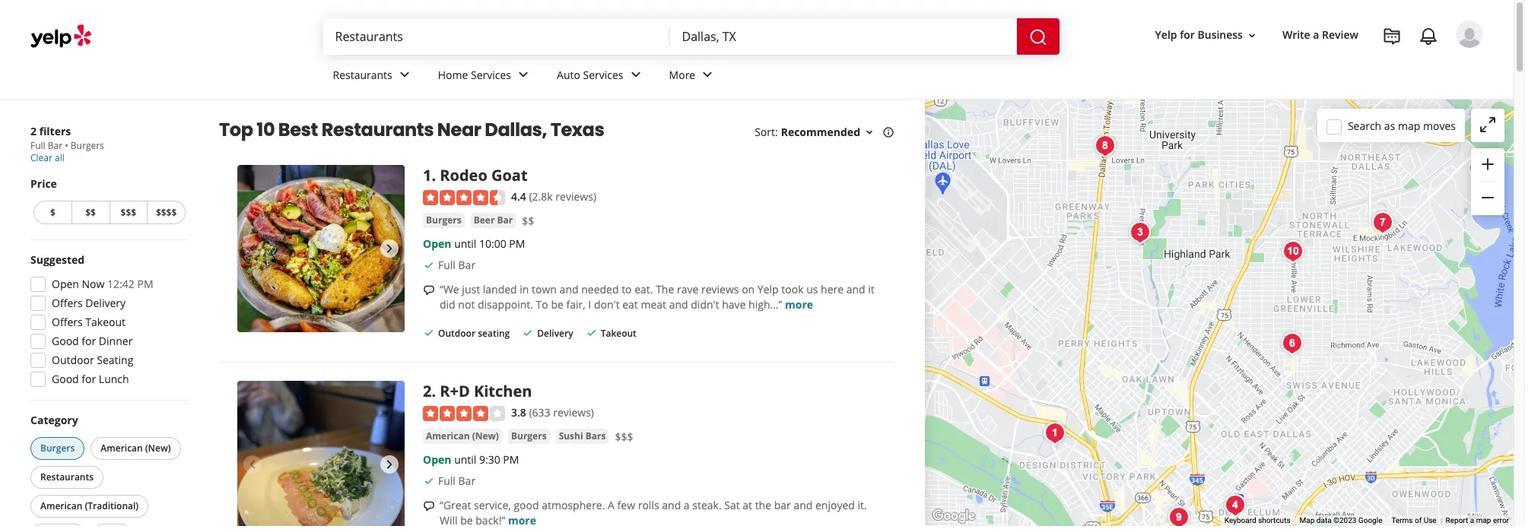 Task type: locate. For each thing, give the bounding box(es) containing it.
at
[[743, 499, 753, 513]]

2 . from the top
[[432, 381, 436, 402]]

rodeo goat link
[[440, 165, 528, 186]]

None search field
[[323, 18, 1063, 55]]

1 vertical spatial outdoor
[[52, 353, 94, 368]]

search as map moves
[[1348, 118, 1456, 133]]

rolls
[[638, 499, 659, 513]]

recommended button
[[781, 125, 876, 139]]

Find text field
[[335, 28, 658, 45]]

yelp up high…"
[[758, 283, 779, 297]]

takeout up dinner
[[85, 315, 126, 329]]

2 for 2 filters full bar • burgers clear all
[[30, 124, 37, 138]]

a left steak.
[[684, 499, 690, 513]]

0 horizontal spatial $$
[[85, 206, 96, 219]]

1 horizontal spatial outdoor
[[438, 328, 476, 340]]

for down offers takeout
[[82, 334, 96, 349]]

2 vertical spatial for
[[82, 372, 96, 387]]

16 chevron down v2 image inside yelp for business button
[[1246, 29, 1259, 42]]

burgers
[[71, 139, 104, 152], [426, 214, 462, 227], [511, 430, 547, 443], [40, 442, 75, 455]]

burgers link down 3.8
[[508, 429, 550, 445]]

1 vertical spatial until
[[454, 453, 477, 467]]

pm right 10:00
[[509, 237, 525, 251]]

0 vertical spatial slideshow element
[[237, 165, 405, 333]]

1 none field from the left
[[335, 28, 658, 45]]

services for home services
[[471, 67, 511, 82]]

"we
[[440, 283, 459, 297]]

4.4 (2.8k reviews)
[[511, 189, 597, 204]]

2 offers from the top
[[52, 315, 83, 329]]

16 checkmark v2 image up 16 speech v2 icon
[[423, 476, 435, 488]]

a
[[1314, 28, 1320, 42], [684, 499, 690, 513], [1471, 517, 1475, 525]]

burgers button
[[423, 213, 465, 229], [508, 429, 550, 445], [30, 438, 85, 460]]

google
[[1359, 517, 1383, 525]]

0 horizontal spatial (new)
[[145, 442, 171, 455]]

2 vertical spatial open
[[423, 453, 452, 467]]

24 chevron down v2 image right "more"
[[699, 66, 717, 84]]

1 vertical spatial a
[[684, 499, 690, 513]]

0 vertical spatial 2
[[30, 124, 37, 138]]

until down the american (new) link
[[454, 453, 477, 467]]

pm
[[509, 237, 525, 251], [137, 277, 153, 291], [503, 453, 519, 467]]

none field near
[[682, 28, 1005, 45]]

reviews
[[702, 283, 739, 297]]

pm for 2 . r+d kitchen
[[503, 453, 519, 467]]

24 chevron down v2 image inside restaurants link
[[395, 66, 414, 84]]

burgers button down 4.4 star rating image
[[423, 213, 465, 229]]

for
[[1180, 28, 1195, 42], [82, 334, 96, 349], [82, 372, 96, 387]]

16 checkmark v2 image up 16 speech v2 image
[[423, 260, 435, 272]]

american down 3.8 star rating image
[[426, 430, 470, 443]]

0 horizontal spatial $$$
[[121, 206, 136, 219]]

1 16 checkmark v2 image from the top
[[423, 327, 435, 340]]

4 24 chevron down v2 image from the left
[[699, 66, 717, 84]]

$$$ left the "$$$$" at the top
[[121, 206, 136, 219]]

services inside home services link
[[471, 67, 511, 82]]

reviews) right "(2.8k" at top left
[[556, 189, 597, 204]]

2 . r+d kitchen
[[423, 381, 532, 402]]

1 vertical spatial offers
[[52, 315, 83, 329]]

0 horizontal spatial 16 chevron down v2 image
[[864, 126, 876, 138]]

0 vertical spatial a
[[1314, 28, 1320, 42]]

good for lunch
[[52, 372, 129, 387]]

to
[[536, 298, 548, 312]]

0 horizontal spatial 16 checkmark v2 image
[[423, 260, 435, 272]]

good down outdoor seating
[[52, 372, 79, 387]]

0 vertical spatial .
[[432, 165, 436, 186]]

service,
[[474, 499, 511, 513]]

terms of use
[[1392, 517, 1437, 525]]

•
[[65, 139, 68, 152]]

landed
[[483, 283, 517, 297]]

business categories element
[[321, 55, 1484, 99]]

1 vertical spatial 2
[[423, 381, 432, 402]]

24 chevron down v2 image inside home services link
[[514, 66, 533, 84]]

16 checkmark v2 image for takeout
[[586, 327, 598, 340]]

a for report
[[1471, 517, 1475, 525]]

0 vertical spatial pm
[[509, 237, 525, 251]]

services inside auto services link
[[583, 67, 624, 82]]

yelp up r+d kitchen icon
[[1156, 28, 1178, 42]]

24 chevron down v2 image inside more link
[[699, 66, 717, 84]]

0 horizontal spatial yelp
[[758, 283, 779, 297]]

burgers button for the top burgers link
[[423, 213, 465, 229]]

1 previous image from the top
[[243, 240, 262, 258]]

burgers inside 2 filters full bar • burgers clear all
[[71, 139, 104, 152]]

1 vertical spatial rodeo goat image
[[1040, 418, 1071, 449]]

16 chevron down v2 image for recommended
[[864, 126, 876, 138]]

0 horizontal spatial a
[[684, 499, 690, 513]]

16 checkmark v2 image right seating
[[522, 327, 534, 340]]

r+d kitchen image
[[237, 381, 405, 527]]

good down offers takeout
[[52, 334, 79, 349]]

bar down open until 10:00 pm
[[458, 258, 476, 273]]

for down outdoor seating
[[82, 372, 96, 387]]

home
[[438, 67, 468, 82]]

3.8 star rating image
[[423, 407, 505, 422]]

of
[[1415, 517, 1422, 525]]

reviews)
[[556, 189, 597, 204], [553, 405, 594, 420]]

1 vertical spatial .
[[432, 381, 436, 402]]

1 horizontal spatial 16 chevron down v2 image
[[1246, 29, 1259, 42]]

delivery down the open now 12:42 pm
[[85, 296, 126, 310]]

1 horizontal spatial rodeo goat image
[[1040, 418, 1071, 449]]

delivery down to
[[537, 328, 573, 340]]

american (new) link
[[423, 429, 502, 445]]

american up (traditional)
[[101, 442, 143, 455]]

open for 2
[[423, 453, 452, 467]]

all
[[55, 151, 65, 164]]

brad k. image
[[1456, 21, 1484, 48]]

search
[[1348, 118, 1382, 133]]

4.4 star rating image
[[423, 191, 505, 206]]

2 full bar from the top
[[438, 474, 476, 489]]

0 horizontal spatial outdoor
[[52, 353, 94, 368]]

yelp inside button
[[1156, 28, 1178, 42]]

0 horizontal spatial be
[[461, 514, 473, 527]]

0 horizontal spatial map
[[1399, 118, 1421, 133]]

1 vertical spatial previous image
[[243, 456, 262, 474]]

use
[[1424, 517, 1437, 525]]

24 chevron down v2 image left home
[[395, 66, 414, 84]]

1 vertical spatial be
[[461, 514, 473, 527]]

offers down offers delivery
[[52, 315, 83, 329]]

yelp for business button
[[1149, 22, 1265, 49]]

1 vertical spatial map
[[1477, 517, 1492, 525]]

be inside "great service, good atmosphere. a few rolls and a steak. sat at the bar and enjoyed it. will be back!"
[[461, 514, 473, 527]]

auto
[[557, 67, 581, 82]]

services for auto services
[[583, 67, 624, 82]]

1 horizontal spatial (new)
[[472, 430, 499, 443]]

burgers button for right burgers link
[[508, 429, 550, 445]]

0 vertical spatial outdoor
[[438, 328, 476, 340]]

services right auto
[[583, 67, 624, 82]]

1 offers from the top
[[52, 296, 83, 310]]

more link
[[785, 298, 814, 312]]

1 horizontal spatial none field
[[682, 28, 1005, 45]]

open down the suggested
[[52, 277, 79, 291]]

1 vertical spatial full bar
[[438, 474, 476, 489]]

0 horizontal spatial group
[[26, 253, 189, 392]]

takeout down eat
[[601, 328, 637, 340]]

1 slideshow element from the top
[[237, 165, 405, 333]]

burgers down category
[[40, 442, 75, 455]]

dallas,
[[485, 117, 547, 142]]

16 checkmark v2 image
[[423, 327, 435, 340], [423, 476, 435, 488]]

1 full bar from the top
[[438, 258, 476, 273]]

r+d kitchen image
[[1135, 70, 1165, 101]]

2 vertical spatial pm
[[503, 453, 519, 467]]

bar left •
[[48, 139, 62, 152]]

a right report
[[1471, 517, 1475, 525]]

2 vertical spatial full
[[438, 474, 456, 489]]

open down the american (new) link
[[423, 453, 452, 467]]

disappoint.
[[478, 298, 533, 312]]

be right will
[[461, 514, 473, 527]]

1 horizontal spatial a
[[1314, 28, 1320, 42]]

group
[[1472, 148, 1505, 215], [26, 253, 189, 392]]

sushi
[[559, 430, 583, 443]]

1 vertical spatial group
[[26, 253, 189, 392]]

report a map error
[[1446, 517, 1510, 525]]

1 horizontal spatial group
[[1472, 148, 1505, 215]]

user actions element
[[1143, 19, 1505, 113]]

0 vertical spatial previous image
[[243, 240, 262, 258]]

16 info v2 image
[[883, 126, 895, 138]]

16 checkmark v2 image down 16 speech v2 image
[[423, 327, 435, 340]]

1 horizontal spatial $$
[[522, 214, 534, 229]]

auto services link
[[545, 55, 657, 99]]

bars
[[586, 430, 606, 443]]

(new) inside the american (new) link
[[472, 430, 499, 443]]

full up "we
[[438, 258, 456, 273]]

1 24 chevron down v2 image from the left
[[395, 66, 414, 84]]

3.8
[[511, 405, 526, 420]]

restaurants inside button
[[40, 471, 94, 484]]

2 good from the top
[[52, 372, 79, 387]]

16 chevron down v2 image
[[1246, 29, 1259, 42], [864, 126, 876, 138]]

full bar for rodeo
[[438, 258, 476, 273]]

a right write
[[1314, 28, 1320, 42]]

texas
[[551, 117, 605, 142]]

burgers button down category
[[30, 438, 85, 460]]

24 chevron down v2 image right auto services
[[627, 66, 645, 84]]

2 horizontal spatial burgers button
[[508, 429, 550, 445]]

open up "we
[[423, 237, 452, 251]]

(2.8k
[[529, 189, 553, 204]]

16 chevron down v2 image left the 16 info v2 image
[[864, 126, 876, 138]]

2 horizontal spatial 16 checkmark v2 image
[[586, 327, 598, 340]]

1 vertical spatial pm
[[137, 277, 153, 291]]

16 chevron down v2 image inside recommended dropdown button
[[864, 126, 876, 138]]

don't
[[594, 298, 620, 312]]

0 vertical spatial map
[[1399, 118, 1421, 133]]

24 chevron down v2 image left auto
[[514, 66, 533, 84]]

previous image
[[243, 240, 262, 258], [243, 456, 262, 474]]

0 horizontal spatial american
[[40, 500, 82, 513]]

full bar up "we
[[438, 258, 476, 273]]

burgers button down 3.8
[[508, 429, 550, 445]]

restaurants down restaurants link
[[322, 117, 434, 142]]

16 chevron down v2 image right business at the top of the page
[[1246, 29, 1259, 42]]

(633
[[529, 405, 551, 420]]

1 horizontal spatial american
[[101, 442, 143, 455]]

None field
[[335, 28, 658, 45], [682, 28, 1005, 45]]

1 vertical spatial for
[[82, 334, 96, 349]]

2 until from the top
[[454, 453, 477, 467]]

rodeo goat image
[[237, 165, 405, 333], [1040, 418, 1071, 449]]

open
[[423, 237, 452, 251], [52, 277, 79, 291], [423, 453, 452, 467]]

american (new) button up (traditional)
[[91, 438, 181, 460]]

dinner
[[99, 334, 133, 349]]

2 previous image from the top
[[243, 456, 262, 474]]

$$ down '4.4' on the top left of the page
[[522, 214, 534, 229]]

services right home
[[471, 67, 511, 82]]

a for write
[[1314, 28, 1320, 42]]

.
[[432, 165, 436, 186], [432, 381, 436, 402]]

steak.
[[693, 499, 722, 513]]

0 horizontal spatial services
[[471, 67, 511, 82]]

good for good for lunch
[[52, 372, 79, 387]]

1 vertical spatial slideshow element
[[237, 381, 405, 527]]

slideshow element
[[237, 165, 405, 333], [237, 381, 405, 527]]

open until 9:30 pm
[[423, 453, 519, 467]]

2 slideshow element from the top
[[237, 381, 405, 527]]

beer
[[474, 214, 495, 227]]

1 . rodeo goat
[[423, 165, 528, 186]]

1 horizontal spatial be
[[551, 298, 564, 312]]

american (new) down 3.8 star rating image
[[426, 430, 499, 443]]

2 24 chevron down v2 image from the left
[[514, 66, 533, 84]]

american down 'restaurants' button
[[40, 500, 82, 513]]

$$ left $$$ button
[[85, 206, 96, 219]]

none field up business categories 'element'
[[682, 28, 1005, 45]]

1 until from the top
[[454, 237, 477, 251]]

american (new) button down 3.8 star rating image
[[423, 429, 502, 445]]

here
[[821, 283, 844, 297]]

reviews) for 1 . rodeo goat
[[556, 189, 597, 204]]

1 good from the top
[[52, 334, 79, 349]]

0 vertical spatial restaurants
[[333, 67, 392, 82]]

pm right 12:42
[[137, 277, 153, 291]]

0 vertical spatial for
[[1180, 28, 1195, 42]]

data
[[1317, 517, 1332, 525]]

1 vertical spatial reviews)
[[553, 405, 594, 420]]

map left error
[[1477, 517, 1492, 525]]

have
[[722, 298, 746, 312]]

until left 10:00
[[454, 237, 477, 251]]

price
[[30, 177, 57, 191]]

american (new) up (traditional)
[[101, 442, 171, 455]]

pm for 1 . rodeo goat
[[509, 237, 525, 251]]

0 vertical spatial until
[[454, 237, 477, 251]]

0 horizontal spatial american (new)
[[101, 442, 171, 455]]

1 vertical spatial 16 checkmark v2 image
[[423, 476, 435, 488]]

©2023
[[1334, 517, 1357, 525]]

outdoor down did
[[438, 328, 476, 340]]

pm right 9:30
[[503, 453, 519, 467]]

2 16 checkmark v2 image from the top
[[423, 476, 435, 488]]

beer bar button
[[471, 213, 516, 229]]

2 none field from the left
[[682, 28, 1005, 45]]

2 horizontal spatial a
[[1471, 517, 1475, 525]]

full up "great
[[438, 474, 456, 489]]

open for 1
[[423, 237, 452, 251]]

burgers right •
[[71, 139, 104, 152]]

24 chevron down v2 image for more
[[699, 66, 717, 84]]

1 vertical spatial good
[[52, 372, 79, 387]]

0 vertical spatial burgers link
[[423, 213, 465, 229]]

0 vertical spatial rodeo goat image
[[237, 165, 405, 333]]

bar inside 2 filters full bar • burgers clear all
[[48, 139, 62, 152]]

be right to
[[551, 298, 564, 312]]

slideshow element for 1
[[237, 165, 405, 333]]

1 services from the left
[[471, 67, 511, 82]]

24 chevron down v2 image
[[395, 66, 414, 84], [514, 66, 533, 84], [627, 66, 645, 84], [699, 66, 717, 84]]

restaurants
[[333, 67, 392, 82], [322, 117, 434, 142], [40, 471, 94, 484]]

1 vertical spatial restaurants
[[322, 117, 434, 142]]

0 vertical spatial offers
[[52, 296, 83, 310]]

1 horizontal spatial 2
[[423, 381, 432, 402]]

suggested
[[30, 253, 85, 267]]

reviews) up 'sushi'
[[553, 405, 594, 420]]

2 left filters
[[30, 124, 37, 138]]

1 vertical spatial full
[[438, 258, 456, 273]]

the
[[656, 283, 674, 297]]

it.
[[858, 499, 867, 513]]

Near text field
[[682, 28, 1005, 45]]

review
[[1323, 28, 1359, 42]]

offers takeout
[[52, 315, 126, 329]]

map
[[1300, 517, 1315, 525]]

for for lunch
[[82, 372, 96, 387]]

alamo club image
[[1278, 328, 1308, 359]]

24 chevron down v2 image for restaurants
[[395, 66, 414, 84]]

none field up home services link
[[335, 28, 658, 45]]

more
[[785, 298, 814, 312]]

burgers link down 4.4 star rating image
[[423, 213, 465, 229]]

2 vertical spatial restaurants
[[40, 471, 94, 484]]

"great
[[440, 499, 471, 513]]

0 vertical spatial open
[[423, 237, 452, 251]]

offers up offers takeout
[[52, 296, 83, 310]]

0 horizontal spatial delivery
[[85, 296, 126, 310]]

didn't
[[691, 298, 720, 312]]

0 vertical spatial 16 chevron down v2 image
[[1246, 29, 1259, 42]]

1 horizontal spatial 16 checkmark v2 image
[[522, 327, 534, 340]]

category group
[[27, 413, 189, 527]]

full
[[30, 139, 45, 152], [438, 258, 456, 273], [438, 474, 456, 489]]

16 checkmark v2 image for outdoor seating
[[423, 327, 435, 340]]

0 horizontal spatial burgers link
[[423, 213, 465, 229]]

near
[[437, 117, 481, 142]]

bar down open until 9:30 pm
[[458, 474, 476, 489]]

0 vertical spatial full
[[30, 139, 45, 152]]

reviews) for 2 . r+d kitchen
[[553, 405, 594, 420]]

takeout
[[85, 315, 126, 329], [601, 328, 637, 340]]

24 chevron down v2 image inside auto services link
[[627, 66, 645, 84]]

1 vertical spatial 16 chevron down v2 image
[[864, 126, 876, 138]]

clear all link
[[30, 151, 65, 164]]

previous image for 1
[[243, 240, 262, 258]]

0 vertical spatial good
[[52, 334, 79, 349]]

1 vertical spatial burgers link
[[508, 429, 550, 445]]

24 chevron down v2 image for home services
[[514, 66, 533, 84]]

and right the rolls
[[662, 499, 681, 513]]

restaurants up american (traditional)
[[40, 471, 94, 484]]

$$$ right bars at the left
[[615, 430, 633, 445]]

16 speech v2 image
[[423, 501, 435, 513]]

0 horizontal spatial none field
[[335, 28, 658, 45]]

16 checkmark v2 image down i
[[586, 327, 598, 340]]

1 vertical spatial $$$
[[615, 430, 633, 445]]

(new)
[[472, 430, 499, 443], [145, 442, 171, 455]]

. left r+d
[[432, 381, 436, 402]]

restaurants up top 10 best restaurants near dallas, texas
[[333, 67, 392, 82]]

1 horizontal spatial american (new) button
[[423, 429, 502, 445]]

for left business at the top of the page
[[1180, 28, 1195, 42]]

24 chevron down v2 image for auto services
[[627, 66, 645, 84]]

1 horizontal spatial delivery
[[537, 328, 573, 340]]

took
[[782, 283, 804, 297]]

seating
[[97, 353, 133, 368]]

1 vertical spatial yelp
[[758, 283, 779, 297]]

for inside button
[[1180, 28, 1195, 42]]

0 vertical spatial yelp
[[1156, 28, 1178, 42]]

2 inside 2 filters full bar • burgers clear all
[[30, 124, 37, 138]]

. left rodeo
[[432, 165, 436, 186]]

map
[[1399, 118, 1421, 133], [1477, 517, 1492, 525]]

2 left r+d
[[423, 381, 432, 402]]

bar right beer
[[497, 214, 513, 227]]

0 vertical spatial full bar
[[438, 258, 476, 273]]

map right as
[[1399, 118, 1421, 133]]

2 services from the left
[[583, 67, 624, 82]]

full bar for r+d
[[438, 474, 476, 489]]

sushi bars button
[[556, 429, 609, 445]]

restaurants inside business categories 'element'
[[333, 67, 392, 82]]

(traditional)
[[85, 500, 139, 513]]

0 vertical spatial 16 checkmark v2 image
[[423, 327, 435, 340]]

3 24 chevron down v2 image from the left
[[627, 66, 645, 84]]

full bar up "great
[[438, 474, 476, 489]]

full down filters
[[30, 139, 45, 152]]

outdoor up good for lunch at bottom
[[52, 353, 94, 368]]

$$$
[[121, 206, 136, 219], [615, 430, 633, 445]]

american (traditional)
[[40, 500, 139, 513]]

1 horizontal spatial map
[[1477, 517, 1492, 525]]

1 horizontal spatial services
[[583, 67, 624, 82]]

map region
[[916, 10, 1526, 527]]

16 checkmark v2 image
[[423, 260, 435, 272], [522, 327, 534, 340], [586, 327, 598, 340]]

0 vertical spatial be
[[551, 298, 564, 312]]

burgers down 4.4 star rating image
[[426, 214, 462, 227]]

keyboard shortcuts
[[1225, 517, 1291, 525]]

1 . from the top
[[432, 165, 436, 186]]

1 horizontal spatial burgers button
[[423, 213, 465, 229]]



Task type: describe. For each thing, give the bounding box(es) containing it.
bar inside button
[[497, 214, 513, 227]]

will
[[440, 514, 458, 527]]

outdoor for outdoor seating
[[438, 328, 476, 340]]

kitchen
[[474, 381, 532, 402]]

full inside 2 filters full bar • burgers clear all
[[30, 139, 45, 152]]

3.8 (633 reviews)
[[511, 405, 594, 420]]

offers for offers delivery
[[52, 296, 83, 310]]

projects image
[[1383, 27, 1402, 46]]

american (new) inside category group
[[101, 442, 171, 455]]

home services
[[438, 67, 511, 82]]

$
[[50, 206, 55, 219]]

until for r+d
[[454, 453, 477, 467]]

more
[[669, 67, 696, 82]]

9:30
[[479, 453, 500, 467]]

next image
[[380, 456, 399, 474]]

sat
[[725, 499, 740, 513]]

rave
[[677, 283, 699, 297]]

16 chevron down v2 image for yelp for business
[[1246, 29, 1259, 42]]

0 horizontal spatial takeout
[[85, 315, 126, 329]]

1 vertical spatial open
[[52, 277, 79, 291]]

price group
[[30, 177, 189, 228]]

2 for 2 . r+d kitchen
[[423, 381, 432, 402]]

lunch
[[99, 372, 129, 387]]

good for dinner
[[52, 334, 133, 349]]

the
[[755, 499, 772, 513]]

keyboard
[[1225, 517, 1257, 525]]

$$$ button
[[109, 201, 147, 224]]

$$ inside button
[[85, 206, 96, 219]]

expand map image
[[1479, 116, 1498, 134]]

report
[[1446, 517, 1469, 525]]

the crafty irishman image
[[1164, 503, 1195, 527]]

atmosphere.
[[542, 499, 605, 513]]

offers delivery
[[52, 296, 126, 310]]

until for rodeo
[[454, 237, 477, 251]]

and down the rave
[[669, 298, 688, 312]]

burgers inside category group
[[40, 442, 75, 455]]

shortcuts
[[1259, 517, 1291, 525]]

map for error
[[1477, 517, 1492, 525]]

0 horizontal spatial american (new) button
[[91, 438, 181, 460]]

restaurants link
[[321, 55, 426, 99]]

0 vertical spatial delivery
[[85, 296, 126, 310]]

business
[[1198, 28, 1243, 42]]

google image
[[929, 507, 979, 527]]

$$$ inside button
[[121, 206, 136, 219]]

to
[[622, 283, 632, 297]]

10
[[257, 117, 275, 142]]

$$$$ button
[[147, 201, 186, 224]]

beer bar link
[[471, 213, 516, 229]]

"great service, good atmosphere. a few rolls and a steak. sat at the bar and enjoyed it. will be back!"
[[440, 499, 867, 527]]

american (traditional) button
[[30, 495, 149, 518]]

16 checkmark v2 image for delivery
[[522, 327, 534, 340]]

r+d
[[440, 381, 470, 402]]

rodeo goat image inside the map region
[[1040, 418, 1071, 449]]

full for 1
[[438, 258, 456, 273]]

16 speech v2 image
[[423, 285, 435, 297]]

1 vertical spatial delivery
[[537, 328, 573, 340]]

$ button
[[33, 201, 71, 224]]

did
[[440, 298, 456, 312]]

and left it
[[847, 283, 866, 297]]

meat
[[641, 298, 667, 312]]

none field find
[[335, 28, 658, 45]]

life's good bar & grill image
[[1278, 236, 1309, 267]]

$$ button
[[71, 201, 109, 224]]

. for 2
[[432, 381, 436, 402]]

best
[[278, 117, 318, 142]]

yelp for business
[[1156, 28, 1243, 42]]

filters
[[39, 124, 71, 138]]

top
[[219, 117, 253, 142]]

for for dinner
[[82, 334, 96, 349]]

16 checkmark v2 image for full bar
[[423, 476, 435, 488]]

beer bar
[[474, 214, 513, 227]]

write
[[1283, 28, 1311, 42]]

yelp inside '"we just landed in town and needed to eat. the rave reviews on yelp took us here and it did not disappoint. to be fair, i don't eat meat and didn't have high…"'
[[758, 283, 779, 297]]

moves
[[1424, 118, 1456, 133]]

12:42
[[107, 277, 135, 291]]

open until 10:00 pm
[[423, 237, 525, 251]]

zoom out image
[[1479, 189, 1498, 207]]

"we just landed in town and needed to eat. the rave reviews on yelp took us here and it did not disappoint. to be fair, i don't eat meat and didn't have high…"
[[440, 283, 875, 312]]

us
[[807, 283, 818, 297]]

chip's old fashioned hamburgers image
[[1090, 131, 1121, 161]]

(new) inside category group
[[145, 442, 171, 455]]

search image
[[1029, 28, 1047, 46]]

hillside tavern image
[[1368, 207, 1399, 238]]

1 horizontal spatial burgers link
[[508, 429, 550, 445]]

sadelle's image
[[1125, 217, 1156, 248]]

slideshow element for 2
[[237, 381, 405, 527]]

1 horizontal spatial american (new)
[[426, 430, 499, 443]]

map for moves
[[1399, 118, 1421, 133]]

a inside "great service, good atmosphere. a few rolls and a steak. sat at the bar and enjoyed it. will be back!"
[[684, 499, 690, 513]]

zoom in image
[[1479, 155, 1498, 173]]

auto services
[[557, 67, 624, 82]]

group containing suggested
[[26, 253, 189, 392]]

for for business
[[1180, 28, 1195, 42]]

restaurants for 'restaurants' button
[[40, 471, 94, 484]]

10:00
[[479, 237, 507, 251]]

previous image for 2
[[243, 456, 262, 474]]

few
[[618, 499, 635, 513]]

outdoor for outdoor seating
[[52, 353, 94, 368]]

burgers down 3.8
[[511, 430, 547, 443]]

1 horizontal spatial takeout
[[601, 328, 637, 340]]

be inside '"we just landed in town and needed to eat. the rave reviews on yelp took us here and it did not disappoint. to be fair, i don't eat meat and didn't have high…"'
[[551, 298, 564, 312]]

0 horizontal spatial burgers button
[[30, 438, 85, 460]]

error
[[1494, 517, 1510, 525]]

american inside button
[[40, 500, 82, 513]]

good for good for dinner
[[52, 334, 79, 349]]

0 horizontal spatial rodeo goat image
[[237, 165, 405, 333]]

uncle uber's image
[[1221, 490, 1251, 521]]

top 10 best restaurants near dallas, texas
[[219, 117, 605, 142]]

report a map error link
[[1446, 517, 1510, 525]]

write a review
[[1283, 28, 1359, 42]]

bar
[[774, 499, 791, 513]]

on
[[742, 283, 755, 297]]

restaurants for restaurants link
[[333, 67, 392, 82]]

more link
[[657, 55, 729, 99]]

2 filters full bar • burgers clear all
[[30, 124, 104, 164]]

offers for offers takeout
[[52, 315, 83, 329]]

0 vertical spatial group
[[1472, 148, 1505, 215]]

next image
[[380, 240, 399, 258]]

needed
[[581, 283, 619, 297]]

seating
[[478, 328, 510, 340]]

16 checkmark v2 image for full bar
[[423, 260, 435, 272]]

town
[[532, 283, 557, 297]]

fair,
[[567, 298, 586, 312]]

. for 1
[[432, 165, 436, 186]]

recommended
[[781, 125, 861, 139]]

goat
[[492, 165, 528, 186]]

and right bar
[[794, 499, 813, 513]]

and up fair,
[[560, 283, 579, 297]]

clear
[[30, 151, 52, 164]]

1 horizontal spatial $$$
[[615, 430, 633, 445]]

i
[[588, 298, 591, 312]]

map data ©2023 google
[[1300, 517, 1383, 525]]

eat
[[623, 298, 638, 312]]

outdoor seating
[[438, 328, 510, 340]]

full for 2
[[438, 474, 456, 489]]

4.4
[[511, 189, 526, 204]]

notifications image
[[1420, 27, 1438, 46]]

a
[[608, 499, 615, 513]]

eat.
[[635, 283, 653, 297]]

enjoyed
[[816, 499, 855, 513]]

2 horizontal spatial american
[[426, 430, 470, 443]]

back!"
[[476, 514, 505, 527]]



Task type: vqa. For each thing, say whether or not it's contained in the screenshot.
have
yes



